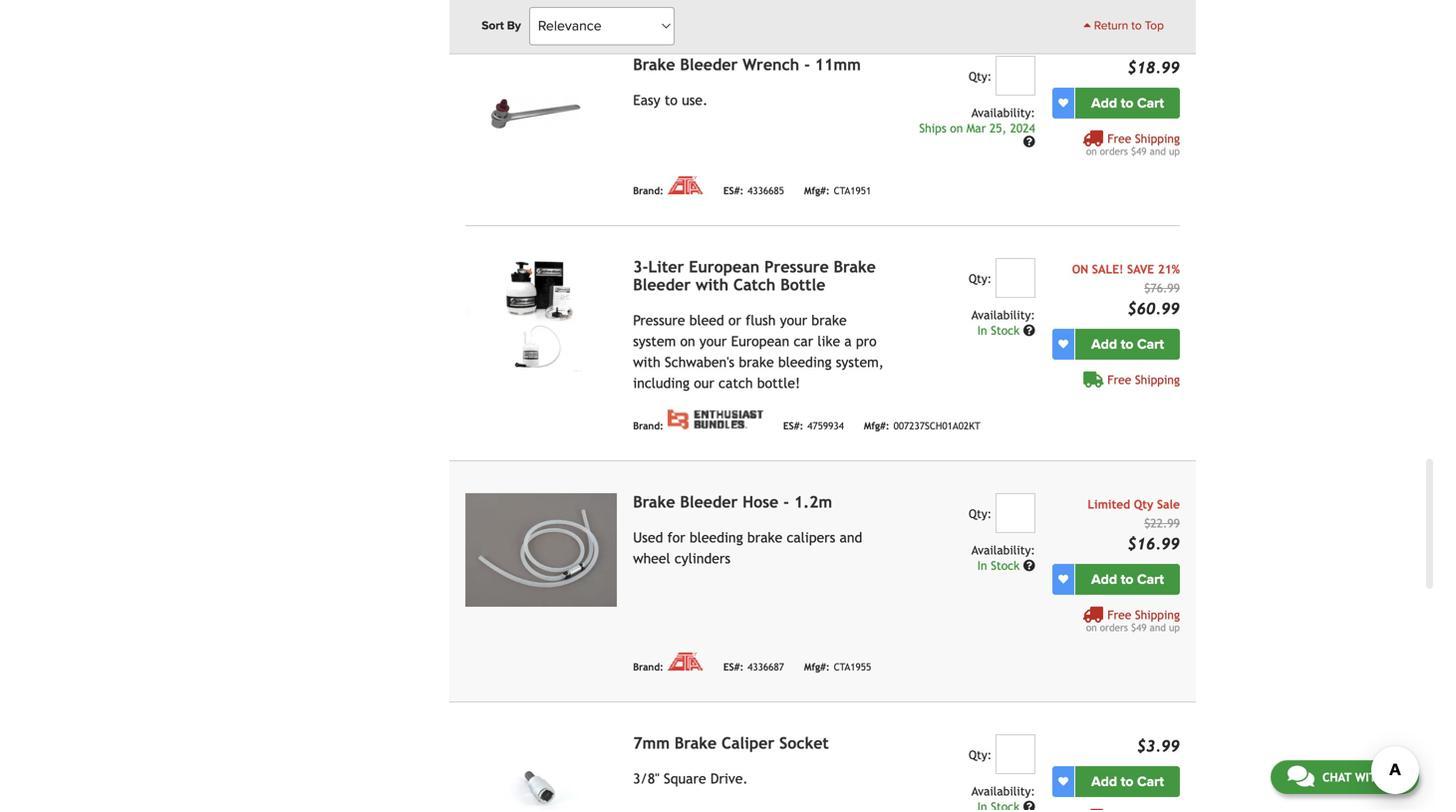 Task type: vqa. For each thing, say whether or not it's contained in the screenshot.
Instagram logo
no



Task type: describe. For each thing, give the bounding box(es) containing it.
0 vertical spatial brake
[[812, 312, 847, 328]]

wheel
[[633, 551, 671, 567]]

4 add to cart from the top
[[1092, 773, 1164, 790]]

car
[[794, 333, 814, 349]]

0 vertical spatial and
[[1150, 145, 1166, 157]]

brake inside 3-liter european pressure brake bleeder with catch bottle
[[834, 257, 876, 276]]

sale
[[1157, 497, 1180, 511]]

sort by
[[482, 18, 521, 33]]

top
[[1145, 18, 1164, 33]]

1 orders from the top
[[1100, 145, 1128, 157]]

sale!
[[1092, 262, 1124, 276]]

2 free from the top
[[1108, 373, 1132, 387]]

european inside pressure bleed or flush your brake system on your european car like a pro with schwaben's brake bleeding system, including our catch bottle!
[[731, 333, 790, 349]]

on
[[1072, 262, 1089, 276]]

hose
[[743, 493, 779, 511]]

in for 3-liter european pressure brake bleeder with catch bottle
[[978, 323, 988, 337]]

caliper
[[722, 734, 775, 752]]

$3.99
[[1137, 737, 1180, 755]]

007237sch01a02kt
[[894, 420, 981, 432]]

3 add from the top
[[1092, 571, 1118, 588]]

1 up from the top
[[1169, 145, 1180, 157]]

es#: for hose
[[724, 661, 744, 673]]

2 shipping from the top
[[1135, 373, 1180, 387]]

4 add from the top
[[1092, 773, 1118, 790]]

like
[[818, 333, 840, 349]]

mfg#: for brake bleeder hose - 1.2m
[[804, 661, 830, 673]]

in stock for $16.99
[[978, 559, 1024, 573]]

brake up 3/8" square drive.
[[675, 734, 717, 752]]

qty: for limited qty sale
[[969, 507, 992, 521]]

2024
[[1010, 121, 1036, 135]]

ships
[[920, 121, 947, 135]]

wrench
[[743, 55, 800, 74]]

2 add to cart button from the top
[[1076, 329, 1180, 360]]

or
[[729, 312, 742, 328]]

2 vertical spatial with
[[1355, 771, 1385, 785]]

2 vertical spatial and
[[1150, 622, 1166, 633]]

brake inside used for bleeding brake calipers and wheel cylinders
[[748, 530, 783, 546]]

3/8"
[[633, 771, 660, 787]]

brake bleeder wrench - 11mm link
[[633, 55, 861, 74]]

mfg#: for brake bleeder wrench - 11mm
[[804, 185, 830, 196]]

4759934
[[808, 420, 844, 432]]

4336685
[[748, 185, 784, 196]]

chat with us link
[[1271, 761, 1420, 795]]

pressure inside 3-liter european pressure brake bleeder with catch bottle
[[765, 257, 829, 276]]

mfg#: for 3-liter european pressure brake bleeder with catch bottle
[[864, 420, 890, 432]]

3 shipping from the top
[[1135, 608, 1180, 622]]

2 free shipping on orders $49 and up from the top
[[1086, 608, 1180, 633]]

square
[[664, 771, 706, 787]]

return
[[1094, 18, 1129, 33]]

caret up image
[[1084, 19, 1091, 31]]

4 add to cart button from the top
[[1076, 766, 1180, 797]]

cart for second add to cart button from the bottom of the page
[[1137, 571, 1164, 588]]

bleeder inside 3-liter european pressure brake bleeder with catch bottle
[[633, 275, 691, 294]]

4 availability: from the top
[[972, 784, 1036, 798]]

4336687
[[748, 661, 784, 673]]

liter
[[648, 257, 684, 276]]

on sale!                         save 21% $76.99 $60.99
[[1072, 262, 1180, 318]]

bleeding inside used for bleeding brake calipers and wheel cylinders
[[690, 530, 743, 546]]

comments image
[[1288, 765, 1315, 789]]

3 add to cart from the top
[[1092, 571, 1164, 588]]

cta tools - corporate logo image for brake bleeder hose - 1.2m
[[668, 653, 704, 671]]

1 free from the top
[[1108, 131, 1132, 145]]

on inside pressure bleed or flush your brake system on your european car like a pro with schwaben's brake bleeding system, including our catch bottle!
[[680, 333, 695, 349]]

cart for 4th add to cart button from the bottom of the page
[[1137, 94, 1164, 111]]

7mm brake caliper socket link
[[633, 734, 829, 752]]

a
[[845, 333, 852, 349]]

brake up easy
[[633, 55, 675, 74]]

2 up from the top
[[1169, 622, 1180, 633]]

11mm
[[815, 55, 861, 74]]

1 vertical spatial brake
[[739, 354, 774, 370]]

1 shipping from the top
[[1135, 131, 1180, 145]]

es#: 4336685
[[724, 185, 784, 196]]

brand: for 3-liter european pressure brake bleeder with catch bottle
[[633, 420, 664, 432]]

1 $49 from the top
[[1131, 145, 1147, 157]]

2 $49 from the top
[[1131, 622, 1147, 633]]

3 free from the top
[[1108, 608, 1132, 622]]

chat with us
[[1323, 771, 1403, 785]]

question circle image for on sale!                         save 21%
[[1024, 324, 1036, 336]]

es#4336687 - cta1955 - brake bleeder hose - 1.2m - used for bleeding brake calipers and wheel cylinders - cta tools - audi bmw volkswagen mercedes benz mini porsche image
[[466, 493, 617, 607]]

2 add to cart from the top
[[1092, 336, 1164, 353]]

easy
[[633, 92, 661, 108]]

1 add to cart from the top
[[1092, 94, 1164, 111]]

catch
[[734, 275, 776, 294]]

us
[[1388, 771, 1403, 785]]

brand: for brake bleeder hose - 1.2m
[[633, 661, 664, 673]]

availability: for limited qty sale
[[972, 543, 1036, 557]]

3/8" square drive.
[[633, 771, 748, 787]]

cart for third add to cart button from the bottom of the page
[[1137, 336, 1164, 353]]

3 add to cart button from the top
[[1076, 564, 1180, 595]]

bleeder for brake bleeder hose - 1.2m
[[680, 493, 738, 511]]

save
[[1127, 262, 1155, 276]]

7mm brake caliper socket
[[633, 734, 829, 752]]

$18.99
[[1128, 58, 1180, 77]]

add to wish list image for $18.99
[[1059, 98, 1069, 108]]

socket
[[780, 734, 829, 752]]

return to top link
[[1084, 17, 1164, 35]]

easy to use.
[[633, 92, 708, 108]]

$16.99
[[1128, 535, 1180, 553]]

availability: for $18.99
[[972, 105, 1036, 119]]

used for bleeding brake calipers and wheel cylinders
[[633, 530, 863, 567]]

our
[[694, 375, 715, 391]]

3-liter european pressure brake bleeder with catch bottle link
[[633, 257, 876, 294]]

es#: for wrench
[[724, 185, 744, 196]]

cta1951
[[834, 185, 872, 196]]

2 question circle image from the top
[[1024, 801, 1036, 810]]

4 qty: from the top
[[969, 748, 992, 762]]

25,
[[990, 121, 1007, 135]]

pressure bleed or flush your brake system on your european car like a pro with schwaben's brake bleeding system, including our catch bottle!
[[633, 312, 884, 391]]

use.
[[682, 92, 708, 108]]

1 question circle image from the top
[[1024, 560, 1036, 572]]

es#: 4759934
[[783, 420, 844, 432]]

- for wrench
[[804, 55, 810, 74]]

used
[[633, 530, 663, 546]]

add to wish list image
[[1059, 574, 1069, 584]]

mfg#: 007237sch01a02kt
[[864, 420, 981, 432]]

cta1955
[[834, 661, 872, 673]]

7mm
[[633, 734, 670, 752]]



Task type: locate. For each thing, give the bounding box(es) containing it.
enthusiast bundles - corporate logo image
[[668, 409, 763, 429]]

with
[[696, 275, 729, 294], [633, 354, 661, 370], [1355, 771, 1385, 785]]

1 vertical spatial with
[[633, 354, 661, 370]]

0 vertical spatial question circle image
[[1024, 560, 1036, 572]]

None number field
[[996, 56, 1036, 95], [996, 258, 1036, 298], [996, 493, 1036, 533], [996, 734, 1036, 774], [996, 56, 1036, 95], [996, 258, 1036, 298], [996, 493, 1036, 533], [996, 734, 1036, 774]]

for
[[668, 530, 686, 546]]

free shipping on orders $49 and up down $16.99
[[1086, 608, 1180, 633]]

1 vertical spatial your
[[700, 333, 727, 349]]

shipping down $16.99
[[1135, 608, 1180, 622]]

2 stock from the top
[[991, 559, 1020, 573]]

es#4759934 - 007237sch01a02kt - 3-liter european pressure brake bleeder with catch bottle - pressure bleed or flush your brake system on your european car like a pro with schwaben's brake bleeding system, including our catch bottle! - enthusiast bundles - audi bmw volkswagen mercedes benz mini porsche image
[[466, 258, 617, 372]]

bleeding inside pressure bleed or flush your brake system on your european car like a pro with schwaben's brake bleeding system, including our catch bottle!
[[778, 354, 832, 370]]

0 vertical spatial $49
[[1131, 145, 1147, 157]]

bottle
[[781, 275, 826, 294]]

1 add to cart button from the top
[[1076, 87, 1180, 118]]

chat
[[1323, 771, 1352, 785]]

es#2944520 - lis33900 - 7mm brake caliper socket - 3/8" square drive. - lisle - audi bmw volkswagen mercedes benz mini porsche image
[[466, 734, 617, 810]]

$49 down $18.99
[[1131, 145, 1147, 157]]

bleeding
[[778, 354, 832, 370], [690, 530, 743, 546]]

2 question circle image from the top
[[1024, 324, 1036, 336]]

1 question circle image from the top
[[1024, 135, 1036, 147]]

1 horizontal spatial your
[[780, 312, 808, 328]]

1 add from the top
[[1092, 94, 1118, 111]]

1 horizontal spatial pressure
[[765, 257, 829, 276]]

bottle!
[[757, 375, 801, 391]]

add to cart
[[1092, 94, 1164, 111], [1092, 336, 1164, 353], [1092, 571, 1164, 588], [1092, 773, 1164, 790]]

3 availability: from the top
[[972, 543, 1036, 557]]

brake
[[812, 312, 847, 328], [739, 354, 774, 370], [748, 530, 783, 546]]

0 horizontal spatial bleeding
[[690, 530, 743, 546]]

3 qty: from the top
[[969, 507, 992, 521]]

2 brand: from the top
[[633, 420, 664, 432]]

return to top
[[1091, 18, 1164, 33]]

bleeder
[[680, 55, 738, 74], [633, 275, 691, 294], [680, 493, 738, 511]]

$49 down $16.99
[[1131, 622, 1147, 633]]

in for brake bleeder hose - 1.2m
[[978, 559, 988, 573]]

pressure up "flush"
[[765, 257, 829, 276]]

bleeder for brake bleeder wrench - 11mm
[[680, 55, 738, 74]]

with left the us at the right bottom of page
[[1355, 771, 1385, 785]]

brake bleeder hose - 1.2m link
[[633, 493, 833, 511]]

brake up like at the right top of the page
[[812, 312, 847, 328]]

flush
[[746, 312, 776, 328]]

ships on mar 25, 2024
[[920, 121, 1036, 135]]

european down "flush"
[[731, 333, 790, 349]]

0 horizontal spatial pressure
[[633, 312, 685, 328]]

brand: up 3-
[[633, 185, 664, 196]]

bleeding up cylinders
[[690, 530, 743, 546]]

2 orders from the top
[[1100, 622, 1128, 633]]

add to wish list image
[[1059, 98, 1069, 108], [1059, 339, 1069, 349], [1059, 777, 1069, 787]]

pressure inside pressure bleed or flush your brake system on your european car like a pro with schwaben's brake bleeding system, including our catch bottle!
[[633, 312, 685, 328]]

qty: for $18.99
[[969, 69, 992, 83]]

availability: for on sale!                         save 21%
[[972, 308, 1036, 322]]

and
[[1150, 145, 1166, 157], [840, 530, 863, 546], [1150, 622, 1166, 633]]

$60.99
[[1128, 299, 1180, 318]]

1 qty: from the top
[[969, 69, 992, 83]]

cta tools - corporate logo image
[[668, 176, 704, 194], [668, 653, 704, 671]]

3 brand: from the top
[[633, 661, 664, 673]]

bleeding down car
[[778, 354, 832, 370]]

0 vertical spatial brand:
[[633, 185, 664, 196]]

2 qty: from the top
[[969, 271, 992, 285]]

cart
[[1137, 94, 1164, 111], [1137, 336, 1164, 353], [1137, 571, 1164, 588], [1137, 773, 1164, 790]]

shipping down $60.99
[[1135, 373, 1180, 387]]

cart down "$3.99"
[[1137, 773, 1164, 790]]

mfg#: cta1955
[[804, 661, 872, 673]]

cart down $16.99
[[1137, 571, 1164, 588]]

2 in stock from the top
[[978, 559, 1024, 573]]

0 vertical spatial your
[[780, 312, 808, 328]]

0 horizontal spatial your
[[700, 333, 727, 349]]

free
[[1108, 131, 1132, 145], [1108, 373, 1132, 387], [1108, 608, 1132, 622]]

1 in from the top
[[978, 323, 988, 337]]

2 cta tools - corporate logo image from the top
[[668, 653, 704, 671]]

sort
[[482, 18, 504, 33]]

your
[[780, 312, 808, 328], [700, 333, 727, 349]]

by
[[507, 18, 521, 33]]

es#: for european
[[783, 420, 804, 432]]

1 vertical spatial free
[[1108, 373, 1132, 387]]

3 cart from the top
[[1137, 571, 1164, 588]]

with down system
[[633, 354, 661, 370]]

add to wish list image for $3.99
[[1059, 777, 1069, 787]]

your up car
[[780, 312, 808, 328]]

0 vertical spatial up
[[1169, 145, 1180, 157]]

drive.
[[711, 771, 748, 787]]

free down $16.99
[[1108, 608, 1132, 622]]

bleeder up use.
[[680, 55, 738, 74]]

brake down hose at the bottom right of page
[[748, 530, 783, 546]]

brand: down the including at left
[[633, 420, 664, 432]]

mfg#:
[[804, 185, 830, 196], [864, 420, 890, 432], [804, 661, 830, 673]]

shipping down $18.99
[[1135, 131, 1180, 145]]

1 vertical spatial and
[[840, 530, 863, 546]]

2 vertical spatial brand:
[[633, 661, 664, 673]]

pressure
[[765, 257, 829, 276], [633, 312, 685, 328]]

1 vertical spatial in
[[978, 559, 988, 573]]

1.2m
[[794, 493, 833, 511]]

0 vertical spatial pressure
[[765, 257, 829, 276]]

mfg#: cta1951
[[804, 185, 872, 196]]

1 horizontal spatial -
[[804, 55, 810, 74]]

2 vertical spatial bleeder
[[680, 493, 738, 511]]

2 cart from the top
[[1137, 336, 1164, 353]]

0 vertical spatial bleeding
[[778, 354, 832, 370]]

- left 11mm
[[804, 55, 810, 74]]

question circle image
[[1024, 135, 1036, 147], [1024, 324, 1036, 336]]

stock
[[991, 323, 1020, 337], [991, 559, 1020, 573]]

1 availability: from the top
[[972, 105, 1036, 119]]

1 brand: from the top
[[633, 185, 664, 196]]

and down $18.99
[[1150, 145, 1166, 157]]

and down $16.99
[[1150, 622, 1166, 633]]

add to cart up free shipping
[[1092, 336, 1164, 353]]

1 vertical spatial bleeding
[[690, 530, 743, 546]]

0 vertical spatial european
[[689, 257, 760, 276]]

with up bleed on the top of page
[[696, 275, 729, 294]]

1 stock from the top
[[991, 323, 1020, 337]]

european inside 3-liter european pressure brake bleeder with catch bottle
[[689, 257, 760, 276]]

system
[[633, 333, 676, 349]]

es#:
[[724, 185, 744, 196], [783, 420, 804, 432], [724, 661, 744, 673]]

mar
[[967, 121, 986, 135]]

cta tools - corporate logo image for brake bleeder wrench - 11mm
[[668, 176, 704, 194]]

0 vertical spatial bleeder
[[680, 55, 738, 74]]

-
[[804, 55, 810, 74], [784, 493, 789, 511]]

your down bleed on the top of page
[[700, 333, 727, 349]]

1 horizontal spatial with
[[696, 275, 729, 294]]

1 cart from the top
[[1137, 94, 1164, 111]]

orders down $16.99
[[1100, 622, 1128, 633]]

system,
[[836, 354, 884, 370]]

1 horizontal spatial bleeding
[[778, 354, 832, 370]]

qty:
[[969, 69, 992, 83], [969, 271, 992, 285], [969, 507, 992, 521], [969, 748, 992, 762]]

including
[[633, 375, 690, 391]]

0 vertical spatial orders
[[1100, 145, 1128, 157]]

1 vertical spatial up
[[1169, 622, 1180, 633]]

- right hose at the bottom right of page
[[784, 493, 789, 511]]

orders down $18.99
[[1100, 145, 1128, 157]]

brake right bottle
[[834, 257, 876, 276]]

3-
[[633, 257, 648, 276]]

0 vertical spatial question circle image
[[1024, 135, 1036, 147]]

$22.99
[[1145, 516, 1180, 530]]

0 vertical spatial -
[[804, 55, 810, 74]]

1 vertical spatial es#:
[[783, 420, 804, 432]]

cta tools - corporate logo image left es#: 4336685 at the top right of page
[[668, 176, 704, 194]]

qty: for on sale!                         save 21%
[[969, 271, 992, 285]]

es#: left 4759934
[[783, 420, 804, 432]]

stock for $16.99
[[991, 559, 1020, 573]]

pressure up system
[[633, 312, 685, 328]]

0 vertical spatial es#:
[[724, 185, 744, 196]]

0 vertical spatial in stock
[[978, 323, 1024, 337]]

0 horizontal spatial with
[[633, 354, 661, 370]]

1 vertical spatial brand:
[[633, 420, 664, 432]]

- for hose
[[784, 493, 789, 511]]

0 vertical spatial shipping
[[1135, 131, 1180, 145]]

1 vertical spatial orders
[[1100, 622, 1128, 633]]

brake up used
[[633, 493, 675, 511]]

up down $18.99
[[1169, 145, 1180, 157]]

limited
[[1088, 497, 1131, 511]]

brake up catch
[[739, 354, 774, 370]]

cart down $60.99
[[1137, 336, 1164, 353]]

catch
[[719, 375, 753, 391]]

qty
[[1134, 497, 1154, 511]]

bleeder up for
[[680, 493, 738, 511]]

1 vertical spatial pressure
[[633, 312, 685, 328]]

to
[[1132, 18, 1142, 33], [665, 92, 678, 108], [1121, 94, 1134, 111], [1121, 336, 1134, 353], [1121, 571, 1134, 588], [1121, 773, 1134, 790]]

mfg#: right 4759934
[[864, 420, 890, 432]]

1 vertical spatial european
[[731, 333, 790, 349]]

cylinders
[[675, 551, 731, 567]]

with inside pressure bleed or flush your brake system on your european car like a pro with schwaben's brake bleeding system, including our catch bottle!
[[633, 354, 661, 370]]

1 vertical spatial free shipping on orders $49 and up
[[1086, 608, 1180, 633]]

add to cart button
[[1076, 87, 1180, 118], [1076, 329, 1180, 360], [1076, 564, 1180, 595], [1076, 766, 1180, 797]]

0 horizontal spatial -
[[784, 493, 789, 511]]

in
[[978, 323, 988, 337], [978, 559, 988, 573]]

1 vertical spatial question circle image
[[1024, 324, 1036, 336]]

and right calipers
[[840, 530, 863, 546]]

1 vertical spatial cta tools - corporate logo image
[[668, 653, 704, 671]]

brake bleeder hose - 1.2m
[[633, 493, 833, 511]]

1 cta tools - corporate logo image from the top
[[668, 176, 704, 194]]

$49
[[1131, 145, 1147, 157], [1131, 622, 1147, 633]]

add to cart down $18.99
[[1092, 94, 1164, 111]]

add to cart down "$3.99"
[[1092, 773, 1164, 790]]

cta tools - corporate logo image left es#: 4336687
[[668, 653, 704, 671]]

0 vertical spatial in
[[978, 323, 988, 337]]

2 vertical spatial free
[[1108, 608, 1132, 622]]

stock for $60.99
[[991, 323, 1020, 337]]

free shipping
[[1108, 373, 1180, 387]]

es#: left 4336685
[[724, 185, 744, 196]]

1 free shipping on orders $49 and up from the top
[[1086, 131, 1180, 157]]

2 in from the top
[[978, 559, 988, 573]]

2 vertical spatial add to wish list image
[[1059, 777, 1069, 787]]

2 vertical spatial mfg#:
[[804, 661, 830, 673]]

0 vertical spatial free shipping on orders $49 and up
[[1086, 131, 1180, 157]]

schwaben's
[[665, 354, 735, 370]]

2 add to wish list image from the top
[[1059, 339, 1069, 349]]

3-liter european pressure brake bleeder with catch bottle
[[633, 257, 876, 294]]

up down $16.99
[[1169, 622, 1180, 633]]

2 vertical spatial shipping
[[1135, 608, 1180, 622]]

add to cart down $16.99
[[1092, 571, 1164, 588]]

brand: for brake bleeder wrench - 11mm
[[633, 185, 664, 196]]

2 vertical spatial es#:
[[724, 661, 744, 673]]

brake bleeder wrench - 11mm
[[633, 55, 861, 74]]

1 vertical spatial mfg#:
[[864, 420, 890, 432]]

3 add to wish list image from the top
[[1059, 777, 1069, 787]]

0 vertical spatial free
[[1108, 131, 1132, 145]]

1 vertical spatial bleeder
[[633, 275, 691, 294]]

european up or
[[689, 257, 760, 276]]

21%
[[1158, 262, 1180, 276]]

bleeder up system
[[633, 275, 691, 294]]

2 horizontal spatial with
[[1355, 771, 1385, 785]]

add to cart button down $16.99
[[1076, 564, 1180, 595]]

1 vertical spatial stock
[[991, 559, 1020, 573]]

2 availability: from the top
[[972, 308, 1036, 322]]

0 vertical spatial mfg#:
[[804, 185, 830, 196]]

brand: up 7mm
[[633, 661, 664, 673]]

4 cart from the top
[[1137, 773, 1164, 790]]

brake
[[633, 55, 675, 74], [834, 257, 876, 276], [633, 493, 675, 511], [675, 734, 717, 752]]

1 in stock from the top
[[978, 323, 1024, 337]]

cart for fourth add to cart button
[[1137, 773, 1164, 790]]

question circle image
[[1024, 560, 1036, 572], [1024, 801, 1036, 810]]

calipers
[[787, 530, 836, 546]]

1 vertical spatial $49
[[1131, 622, 1147, 633]]

limited qty sale $22.99 $16.99
[[1088, 497, 1180, 553]]

0 vertical spatial cta tools - corporate logo image
[[668, 176, 704, 194]]

in stock for $60.99
[[978, 323, 1024, 337]]

and inside used for bleeding brake calipers and wheel cylinders
[[840, 530, 863, 546]]

1 vertical spatial question circle image
[[1024, 801, 1036, 810]]

2 add from the top
[[1092, 336, 1118, 353]]

1 vertical spatial shipping
[[1135, 373, 1180, 387]]

es#: 4336687
[[724, 661, 784, 673]]

0 vertical spatial with
[[696, 275, 729, 294]]

bleed
[[690, 312, 724, 328]]

mfg#: left cta1955 at the bottom of the page
[[804, 661, 830, 673]]

$76.99
[[1145, 281, 1180, 295]]

2 vertical spatial brake
[[748, 530, 783, 546]]

1 vertical spatial add to wish list image
[[1059, 339, 1069, 349]]

free down $60.99
[[1108, 373, 1132, 387]]

mfg#: left cta1951 at right
[[804, 185, 830, 196]]

add to cart button down "$3.99"
[[1076, 766, 1180, 797]]

0 vertical spatial add to wish list image
[[1059, 98, 1069, 108]]

add to cart button up free shipping
[[1076, 329, 1180, 360]]

1 add to wish list image from the top
[[1059, 98, 1069, 108]]

free down $18.99
[[1108, 131, 1132, 145]]

question circle image for $18.99
[[1024, 135, 1036, 147]]

0 vertical spatial stock
[[991, 323, 1020, 337]]

es#: left 4336687
[[724, 661, 744, 673]]

1 vertical spatial in stock
[[978, 559, 1024, 573]]

es#4336685 - cta1951 - brake bleeder wrench - 11mm - easy to use. - cta tools - audi bmw volkswagen mini porsche image
[[466, 56, 617, 169]]

shipping
[[1135, 131, 1180, 145], [1135, 373, 1180, 387], [1135, 608, 1180, 622]]

pro
[[856, 333, 877, 349]]

add to cart button down $18.99
[[1076, 87, 1180, 118]]

1 vertical spatial -
[[784, 493, 789, 511]]

with inside 3-liter european pressure brake bleeder with catch bottle
[[696, 275, 729, 294]]

cart down $18.99
[[1137, 94, 1164, 111]]

free shipping on orders $49 and up down $18.99
[[1086, 131, 1180, 157]]



